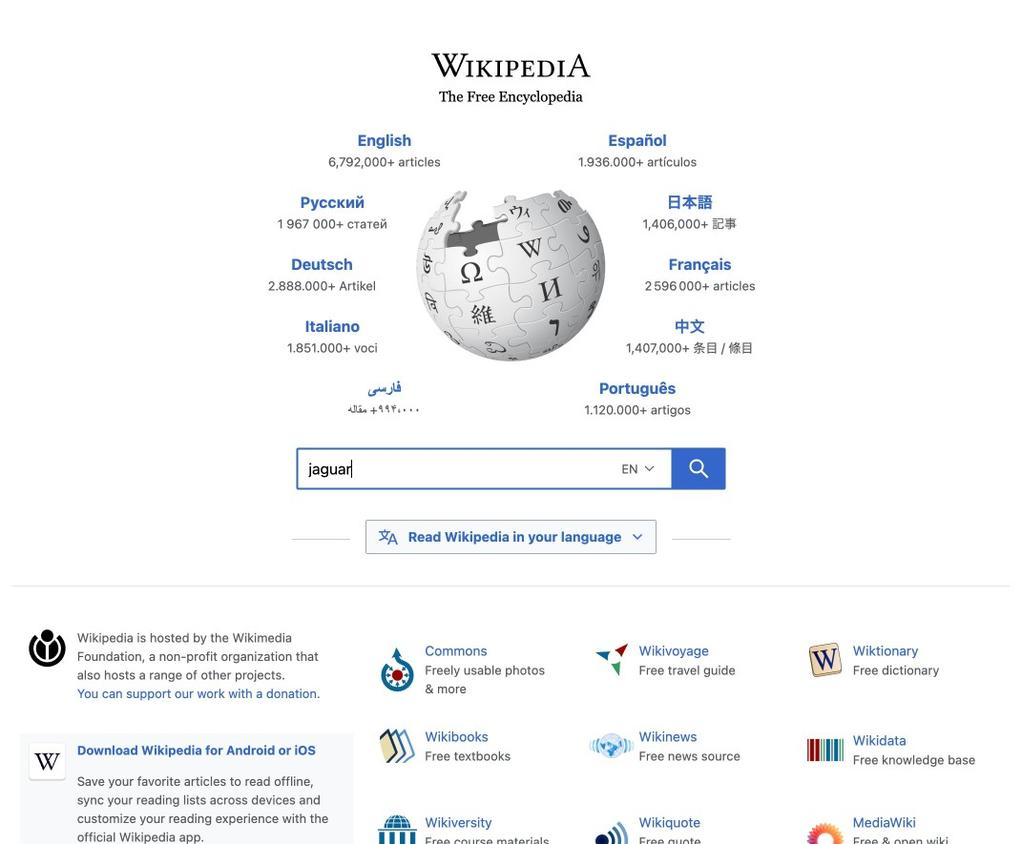 Task type: locate. For each thing, give the bounding box(es) containing it.
top languages element
[[248, 129, 775, 439]]

None search field
[[253, 443, 769, 502]]

None search field
[[296, 448, 673, 490]]

other projects element
[[362, 629, 1010, 845]]



